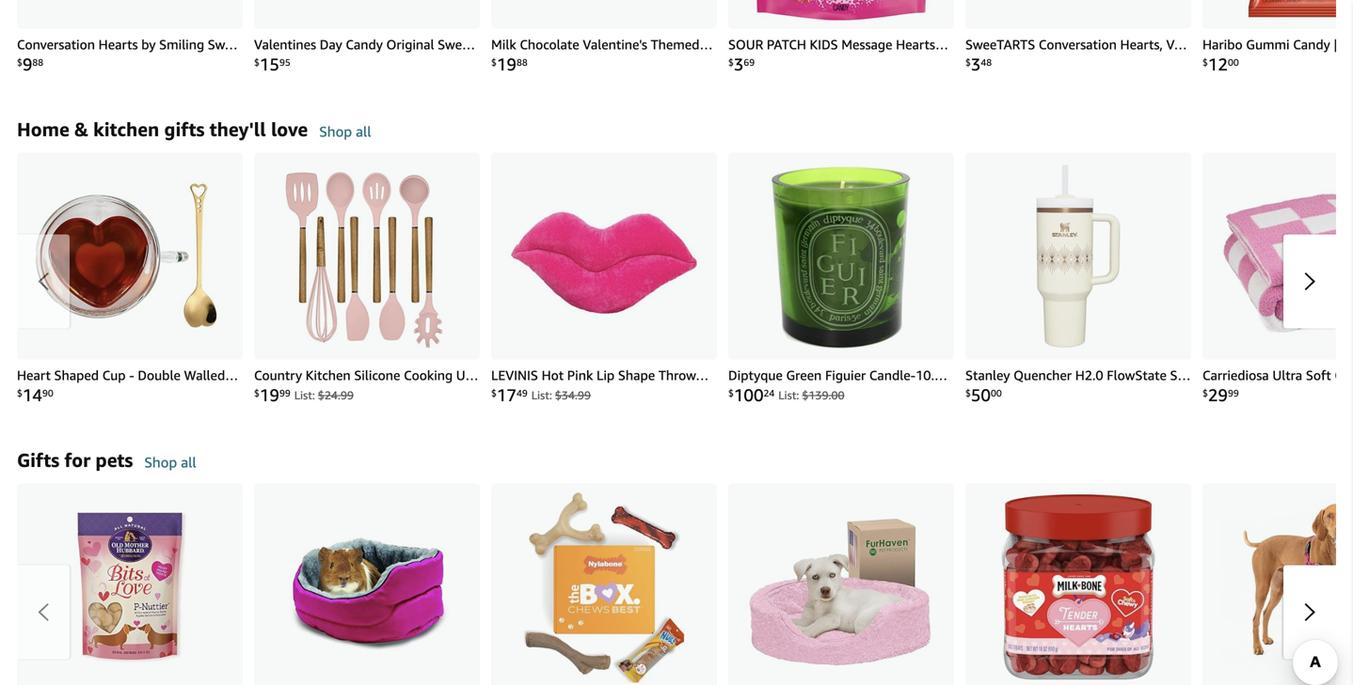 Task type: locate. For each thing, give the bounding box(es) containing it.
0 horizontal spatial 19
[[260, 385, 279, 406]]

petsafe easy walk dog harness - stop pulling & teach leash manners - prevent pulling on walks - medium, raspberry/gray image
[[1202, 484, 1353, 686]]

nylabone dog gift box for small dogs - 3 strong chew toys and 1 dog treat - flavor variety, small/regular (4 count) image
[[491, 484, 717, 686]]

$139.00
[[802, 389, 844, 402]]

kaytee super sleeper cuddle-e-cup bed for pet guinea pigs, rats, chinchillas and other small animals image
[[254, 484, 480, 686]]

lip
[[597, 368, 615, 383]]

list: for 19
[[294, 389, 315, 402]]

49
[[517, 388, 528, 399]]

0 horizontal spatial shop
[[144, 454, 177, 471]]

shop
[[319, 123, 352, 140], [144, 454, 177, 471]]

14
[[22, 385, 42, 406]]

1 vertical spatial all
[[181, 454, 196, 471]]

0 vertical spatial 19
[[497, 54, 517, 74]]

next rounded image for home & kitchen gifts they'll love
[[1304, 272, 1315, 291]]

valentines
[[254, 37, 316, 52]]

1 conversation from the left
[[17, 37, 95, 52]]

sweetarts conversation hearts, v… $ 3 48
[[965, 37, 1187, 74]]

list: inside levinis hot pink lip shape throw… $ 17 49 list: $34.99
[[531, 389, 552, 402]]

shop right love
[[319, 123, 352, 140]]

$ down milk
[[491, 57, 497, 68]]

v…
[[1166, 37, 1187, 52]]

1 vertical spatial shop
[[144, 454, 177, 471]]

$ down heart
[[17, 388, 22, 399]]

list: right 24
[[778, 389, 799, 402]]

1 horizontal spatial shop all
[[319, 123, 371, 140]]

1 horizontal spatial shop
[[319, 123, 352, 140]]

stanley quencher h2.0 flowstate s… $ 50 00
[[965, 368, 1191, 406]]

00 down stanley
[[991, 388, 1002, 399]]

2 99 from the left
[[1228, 388, 1239, 399]]

0 horizontal spatial 3
[[734, 54, 744, 74]]

1 candy from the left
[[346, 37, 383, 52]]

1 horizontal spatial 99
[[1228, 388, 1239, 399]]

$
[[17, 57, 22, 68], [254, 57, 260, 68], [491, 57, 497, 68], [728, 57, 734, 68], [965, 57, 971, 68], [1202, 57, 1208, 68], [17, 388, 22, 399], [254, 388, 260, 399], [491, 388, 497, 399], [728, 388, 734, 399], [965, 388, 971, 399], [1202, 388, 1208, 399]]

29
[[1208, 385, 1228, 406]]

1 horizontal spatial conversation
[[1039, 37, 1117, 52]]

milk chocolate valentine's themed… $ 19 88
[[491, 37, 713, 74]]

diptyque
[[728, 368, 783, 383]]

walled…
[[184, 368, 238, 383]]

$ inside sweetarts conversation hearts, v… $ 3 48
[[965, 57, 971, 68]]

2 vertical spatial list
[[17, 484, 1353, 686]]

smiling
[[159, 37, 204, 52]]

19 down country
[[260, 385, 279, 406]]

0 horizontal spatial conversation
[[17, 37, 95, 52]]

3 list: from the left
[[778, 389, 799, 402]]

1 horizontal spatial 19
[[497, 54, 517, 74]]

0 horizontal spatial all
[[181, 454, 196, 471]]

99 down carriediosa
[[1228, 388, 1239, 399]]

$24.99
[[318, 389, 354, 402]]

1 vertical spatial list
[[17, 153, 1353, 411]]

shop all link for home & kitchen gifts they'll love
[[319, 123, 371, 153]]

00 inside stanley quencher h2.0 flowstate s… $ 50 00
[[991, 388, 1002, 399]]

quencher
[[1013, 368, 1072, 383]]

19 inside milk chocolate valentine's themed… $ 19 88
[[497, 54, 517, 74]]

$ inside valentines day candy original swe… $ 15 95
[[254, 57, 260, 68]]

list:
[[294, 389, 315, 402], [531, 389, 552, 402], [778, 389, 799, 402]]

1 horizontal spatial 3
[[971, 54, 981, 74]]

0 horizontal spatial 00
[[991, 388, 1002, 399]]

2 next rounded image from the top
[[1304, 603, 1315, 622]]

flowstate
[[1107, 368, 1167, 383]]

candy inside valentines day candy original swe… $ 15 95
[[346, 37, 383, 52]]

sour
[[728, 37, 763, 52]]

previous rounded image
[[38, 272, 49, 291]]

s…
[[1170, 368, 1191, 383]]

0 horizontal spatial candy
[[346, 37, 383, 52]]

old mother hubbard natural crunchy dog biscuits, oven-baked healthy treats for dogs, limited-edition holiday-inspired shape… image
[[17, 484, 243, 686]]

1 horizontal spatial candy
[[1293, 37, 1330, 52]]

next rounded image
[[1304, 272, 1315, 291], [1304, 603, 1315, 622]]

diptyque green figuier candle-10.2 oz, green image
[[728, 153, 954, 360]]

shop all link for gifts for pets
[[144, 454, 196, 484]]

$ left 48
[[965, 57, 971, 68]]

all right pets
[[181, 454, 196, 471]]

candy left |
[[1293, 37, 1330, 52]]

shop all
[[319, 123, 371, 140], [144, 454, 196, 471]]

0 vertical spatial shop all link
[[319, 123, 371, 153]]

green
[[786, 368, 822, 383]]

levinis
[[491, 368, 538, 383]]

3 list from the top
[[17, 484, 1353, 686]]

original
[[386, 37, 434, 52]]

kids
[[810, 37, 838, 52]]

1 horizontal spatial shop all link
[[319, 123, 371, 153]]

$ down levinis
[[491, 388, 497, 399]]

99
[[279, 388, 290, 399], [1228, 388, 1239, 399]]

88 down 'chocolate'
[[517, 57, 528, 68]]

list: inside country kitchen silicone cooking u… $ 19 99 list: $24.99
[[294, 389, 315, 402]]

$ down stanley
[[965, 388, 971, 399]]

-
[[129, 368, 134, 383]]

1 88 from the left
[[32, 57, 43, 68]]

country
[[254, 368, 302, 383]]

shop all link right pets
[[144, 454, 196, 484]]

1 vertical spatial 00
[[991, 388, 1002, 399]]

$ down country
[[254, 388, 260, 399]]

list: inside the diptyque green figuier candle-10.… $ 100 24 list: $139.00
[[778, 389, 799, 402]]

shaped
[[54, 368, 99, 383]]

$ inside country kitchen silicone cooking u… $ 19 99 list: $24.99
[[254, 388, 260, 399]]

candy for 15
[[346, 37, 383, 52]]

3
[[734, 54, 744, 74], [971, 54, 981, 74]]

candy inside haribo gummi candy | va $ 12 00
[[1293, 37, 1330, 52]]

$34.99
[[555, 389, 591, 402]]

0 vertical spatial shop all
[[319, 123, 371, 140]]

2 candy from the left
[[1293, 37, 1330, 52]]

conversation left hearts,
[[1039, 37, 1117, 52]]

candy
[[346, 37, 383, 52], [1293, 37, 1330, 52]]

0 vertical spatial all
[[356, 123, 371, 140]]

shop all right love
[[319, 123, 371, 140]]

conversation inside sweetarts conversation hearts, v… $ 3 48
[[1039, 37, 1117, 52]]

all for home & kitchen gifts they'll love
[[356, 123, 371, 140]]

1 99 from the left
[[279, 388, 290, 399]]

2 88 from the left
[[517, 57, 528, 68]]

home & kitchen gifts they'll love
[[17, 118, 308, 140]]

00 down haribo
[[1228, 57, 1239, 68]]

1 horizontal spatial list:
[[531, 389, 552, 402]]

1 vertical spatial shop all
[[144, 454, 196, 471]]

1 horizontal spatial 00
[[1228, 57, 1239, 68]]

$ inside sour patch kids message hearts… $ 3 69
[[728, 57, 734, 68]]

carriediosa ultra soft checkered throw blanket 50" x 60", microfiber fuzzy fluffy checkerboard cute preppy plaid pattern kn… image
[[1202, 153, 1353, 360]]

0 horizontal spatial 99
[[279, 388, 290, 399]]

$ left 95
[[254, 57, 260, 68]]

hot
[[542, 368, 564, 383]]

2 conversation from the left
[[1039, 37, 1117, 52]]

shop all for gifts for pets
[[144, 454, 196, 471]]

0 horizontal spatial 88
[[32, 57, 43, 68]]

ultra
[[1272, 368, 1302, 383]]

2 list from the top
[[17, 153, 1353, 411]]

next rounded image for gifts for pets
[[1304, 603, 1315, 622]]

shop all link right love
[[319, 123, 371, 153]]

country kitchen silicone cooking u… $ 19 99 list: $24.99
[[254, 368, 478, 406]]

previous rounded image
[[38, 603, 49, 622]]

shop right pets
[[144, 454, 177, 471]]

list
[[17, 0, 1353, 79], [17, 153, 1353, 411], [17, 484, 1353, 686]]

0 vertical spatial shop
[[319, 123, 352, 140]]

candy right day
[[346, 37, 383, 52]]

0 horizontal spatial list:
[[294, 389, 315, 402]]

99 down country
[[279, 388, 290, 399]]

conversation up 9
[[17, 37, 95, 52]]

diptyque green figuier candle-10.… $ 100 24 list: $139.00
[[728, 368, 947, 406]]

0 vertical spatial 00
[[1228, 57, 1239, 68]]

1 3 from the left
[[734, 54, 744, 74]]

69
[[744, 57, 755, 68]]

conversation
[[17, 37, 95, 52], [1039, 37, 1117, 52]]

1 list: from the left
[[294, 389, 315, 402]]

50
[[971, 385, 991, 406]]

48
[[981, 57, 992, 68]]

$ down carriediosa
[[1202, 388, 1208, 399]]

2 list: from the left
[[531, 389, 552, 402]]

cooking
[[404, 368, 453, 383]]

0 vertical spatial next rounded image
[[1304, 272, 1315, 291]]

0 vertical spatial list
[[17, 0, 1353, 79]]

2 horizontal spatial list:
[[778, 389, 799, 402]]

00
[[1228, 57, 1239, 68], [991, 388, 1002, 399]]

country kitchen silicone cooking utensils, 8 pc kitchen utensil set, easy to clean wooden kitchen utensils, cooking utensil… image
[[254, 153, 480, 360]]

19
[[497, 54, 517, 74], [260, 385, 279, 406]]

quencher h2.0 flowstate stainless steel vacuum insulated tumbler with lid and straw for water, iced tea or coffee image
[[965, 153, 1191, 360]]

1 vertical spatial next rounded image
[[1304, 603, 1315, 622]]

$ down diptyque
[[728, 388, 734, 399]]

88
[[32, 57, 43, 68], [517, 57, 528, 68]]

list: down kitchen
[[294, 389, 315, 402]]

00 inside haribo gummi candy | va $ 12 00
[[1228, 57, 1239, 68]]

they'll
[[210, 118, 266, 140]]

1 next rounded image from the top
[[1304, 272, 1315, 291]]

shop all link
[[319, 123, 371, 153], [144, 454, 196, 484]]

3 inside sour patch kids message hearts… $ 3 69
[[734, 54, 744, 74]]

19 down milk
[[497, 54, 517, 74]]

$ left 69
[[728, 57, 734, 68]]

1 horizontal spatial all
[[356, 123, 371, 140]]

1 list from the top
[[17, 0, 1353, 79]]

99 inside carriediosa ultra soft che $ 29 99
[[1228, 388, 1239, 399]]

list: right '49'
[[531, 389, 552, 402]]

list containing 9
[[17, 0, 1353, 79]]

milk
[[491, 37, 516, 52]]

$ down haribo
[[1202, 57, 1208, 68]]

$ up home
[[17, 57, 22, 68]]

3 down sour
[[734, 54, 744, 74]]

$ inside milk chocolate valentine's themed… $ 19 88
[[491, 57, 497, 68]]

88 up home
[[32, 57, 43, 68]]

milk-bone tender hearts soft & chewy dog treats, 18 ounce image
[[965, 484, 1191, 686]]

1 vertical spatial 19
[[260, 385, 279, 406]]

heart shaped cup - double walled insulated glass coffee mug or tea cup - double wall glass 8oz (240ml) - clear - unique & i… image
[[17, 153, 243, 360]]

1 vertical spatial shop all link
[[144, 454, 196, 484]]

carriediosa
[[1202, 368, 1269, 383]]

list containing 14
[[17, 153, 1353, 411]]

1 horizontal spatial 88
[[517, 57, 528, 68]]

shop all for home & kitchen gifts they'll love
[[319, 123, 371, 140]]

0 horizontal spatial shop all
[[144, 454, 196, 471]]

0 horizontal spatial shop all link
[[144, 454, 196, 484]]

2 3 from the left
[[971, 54, 981, 74]]

00 for 50
[[991, 388, 1002, 399]]

3 down "sweetarts"
[[971, 54, 981, 74]]

88 inside milk chocolate valentine's themed… $ 19 88
[[517, 57, 528, 68]]

100
[[734, 385, 764, 406]]

all right love
[[356, 123, 371, 140]]

shop all right pets
[[144, 454, 196, 471]]



Task type: describe. For each thing, give the bounding box(es) containing it.
sour patch kids message hearts… $ 3 69
[[728, 37, 948, 74]]

swe…
[[438, 37, 475, 52]]

cup
[[102, 368, 126, 383]]

sweetarts
[[965, 37, 1035, 52]]

99 inside country kitchen silicone cooking u… $ 19 99 list: $24.99
[[279, 388, 290, 399]]

$ inside carriediosa ultra soft che $ 29 99
[[1202, 388, 1208, 399]]

silicone
[[354, 368, 400, 383]]

chocolate
[[520, 37, 579, 52]]

kitchen
[[306, 368, 351, 383]]

double
[[138, 368, 181, 383]]

shape
[[618, 368, 655, 383]]

kitchen
[[93, 118, 159, 140]]

$ inside levinis hot pink lip shape throw… $ 17 49 list: $34.99
[[491, 388, 497, 399]]

love
[[271, 118, 308, 140]]

gifts
[[164, 118, 205, 140]]

$ inside conversation hearts by smiling sw… $ 9 88
[[17, 57, 22, 68]]

soft
[[1306, 368, 1331, 383]]

figuier
[[825, 368, 866, 383]]

haribo gummi candy | va $ 12 00
[[1202, 37, 1353, 74]]

$ inside heart shaped cup - double walled… $ 14 90
[[17, 388, 22, 399]]

gummi
[[1246, 37, 1290, 52]]

levinis hot pink lip shape throw pillows girls valentine's day gift soft velvet decorative reversible pillow cushion for be… image
[[491, 153, 717, 360]]

day
[[320, 37, 342, 52]]

carriediosa ultra soft che $ 29 99
[[1202, 368, 1353, 406]]

sw…
[[208, 37, 238, 52]]

patch
[[767, 37, 806, 52]]

candle-
[[869, 368, 916, 383]]

sm ultra plush oval pet bed strawberry image
[[728, 484, 954, 686]]

all for gifts for pets
[[181, 454, 196, 471]]

throw…
[[658, 368, 709, 383]]

conversation inside conversation hearts by smiling sw… $ 9 88
[[17, 37, 95, 52]]

candy for 12
[[1293, 37, 1330, 52]]

stanley
[[965, 368, 1010, 383]]

themed…
[[651, 37, 713, 52]]

19 inside country kitchen silicone cooking u… $ 19 99 list: $24.99
[[260, 385, 279, 406]]

list: for 100
[[778, 389, 799, 402]]

hearts,
[[1120, 37, 1163, 52]]

90
[[42, 388, 53, 399]]

15
[[260, 54, 279, 74]]

hearts
[[98, 37, 138, 52]]

shop for home & kitchen gifts they'll love
[[319, 123, 352, 140]]

gifts for pets
[[17, 449, 133, 472]]

h2.0
[[1075, 368, 1103, 383]]

95
[[279, 57, 290, 68]]

heart shaped cup - double walled… $ 14 90
[[17, 368, 238, 406]]

gifts
[[17, 449, 59, 472]]

conversation hearts by smiling sw… $ 9 88
[[17, 37, 238, 74]]

list for home & kitchen gifts they'll love
[[17, 153, 1353, 411]]

17
[[497, 385, 517, 406]]

$ inside the diptyque green figuier candle-10.… $ 100 24 list: $139.00
[[728, 388, 734, 399]]

|
[[1334, 37, 1337, 52]]

shop for gifts for pets
[[144, 454, 177, 471]]

88 inside conversation hearts by smiling sw… $ 9 88
[[32, 57, 43, 68]]

levinis hot pink lip shape throw… $ 17 49 list: $34.99
[[491, 368, 709, 406]]

9
[[22, 54, 32, 74]]

by
[[141, 37, 156, 52]]

pets
[[95, 449, 133, 472]]

hearts…
[[896, 37, 948, 52]]

list for gifts for pets
[[17, 484, 1353, 686]]

haribo
[[1202, 37, 1243, 52]]

3 inside sweetarts conversation hearts, v… $ 3 48
[[971, 54, 981, 74]]

for
[[64, 449, 91, 472]]

home
[[17, 118, 69, 140]]

$ inside haribo gummi candy | va $ 12 00
[[1202, 57, 1208, 68]]

00 for 12
[[1228, 57, 1239, 68]]

u…
[[456, 368, 478, 383]]

12
[[1208, 54, 1228, 74]]

$ inside stanley quencher h2.0 flowstate s… $ 50 00
[[965, 388, 971, 399]]

valentine's
[[583, 37, 647, 52]]

valentines day candy original swe… $ 15 95
[[254, 37, 475, 74]]

va
[[1341, 37, 1353, 52]]

heart
[[17, 368, 51, 383]]

message
[[841, 37, 892, 52]]

&
[[74, 118, 88, 140]]

24
[[764, 388, 775, 399]]

che
[[1335, 368, 1353, 383]]

pink
[[567, 368, 593, 383]]

10.…
[[916, 368, 947, 383]]



Task type: vqa. For each thing, say whether or not it's contained in the screenshot.


